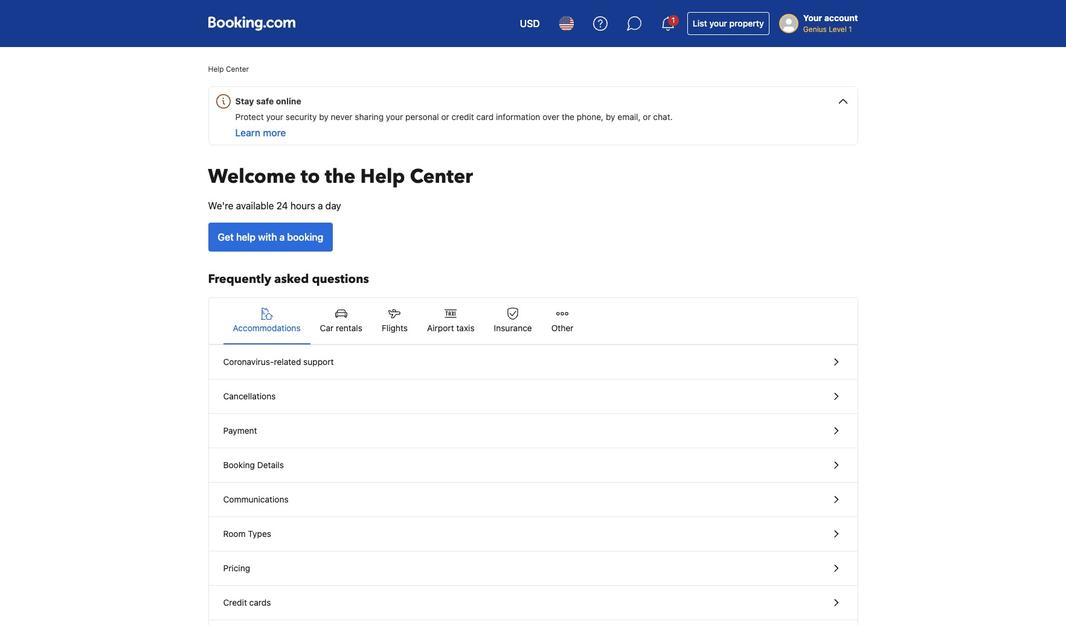 Task type: vqa. For each thing, say whether or not it's contained in the screenshot.
Privacy & cookie statement
no



Task type: describe. For each thing, give the bounding box(es) containing it.
flights button
[[372, 298, 418, 344]]

insurance
[[494, 323, 532, 334]]

pricing
[[223, 564, 250, 574]]

help center
[[208, 65, 249, 74]]

security
[[286, 112, 317, 122]]

list your property link
[[688, 12, 770, 35]]

car
[[320, 323, 334, 334]]

cards
[[249, 598, 271, 608]]

room types
[[223, 529, 271, 540]]

coronavirus-related support button
[[209, 346, 858, 380]]

tab list containing accommodations
[[209, 298, 858, 346]]

car rentals button
[[310, 298, 372, 344]]

booking
[[287, 232, 323, 243]]

level
[[829, 25, 847, 34]]

a inside button
[[280, 232, 285, 243]]

genius
[[804, 25, 827, 34]]

protect
[[235, 112, 264, 122]]

available
[[236, 201, 274, 211]]

travel alert element
[[208, 86, 858, 146]]

to
[[301, 164, 320, 190]]

airport taxis
[[427, 323, 475, 334]]

1 horizontal spatial help
[[360, 164, 405, 190]]

other
[[552, 323, 574, 334]]

email,
[[618, 112, 641, 122]]

other button
[[542, 298, 583, 344]]

property
[[730, 18, 764, 28]]

get
[[218, 232, 234, 243]]

0 horizontal spatial help
[[208, 65, 224, 74]]

stay safe online button
[[214, 87, 858, 111]]

booking
[[223, 460, 255, 471]]

0 horizontal spatial center
[[226, 65, 249, 74]]

cancellations button
[[209, 380, 858, 415]]

airport taxis button
[[418, 298, 484, 344]]

coronavirus-related support
[[223, 357, 334, 367]]

safe
[[256, 96, 274, 106]]

learn
[[235, 127, 261, 138]]

over
[[543, 112, 560, 122]]

questions
[[312, 271, 369, 288]]

communications
[[223, 495, 289, 505]]

credit cards button
[[209, 587, 858, 621]]

learn more link
[[235, 127, 286, 138]]

1 button
[[654, 9, 683, 38]]

asked
[[274, 271, 309, 288]]

get help with a booking button
[[208, 223, 333, 252]]

booking details
[[223, 460, 284, 471]]

frequently asked questions
[[208, 271, 369, 288]]

we're available 24 hours a day
[[208, 201, 341, 211]]

communications button
[[209, 483, 858, 518]]

1 horizontal spatial your
[[386, 112, 403, 122]]

payment
[[223, 426, 257, 436]]

information
[[496, 112, 540, 122]]



Task type: locate. For each thing, give the bounding box(es) containing it.
room
[[223, 529, 246, 540]]

1 or from the left
[[441, 112, 449, 122]]

a right with
[[280, 232, 285, 243]]

types
[[248, 529, 271, 540]]

a left day
[[318, 201, 323, 211]]

1
[[672, 16, 675, 25], [849, 25, 852, 34]]

welcome
[[208, 164, 296, 190]]

by left email,
[[606, 112, 615, 122]]

your up more on the top left
[[266, 112, 283, 122]]

1 vertical spatial help
[[360, 164, 405, 190]]

credit cards
[[223, 598, 271, 608]]

0 vertical spatial center
[[226, 65, 249, 74]]

list your property
[[693, 18, 764, 28]]

1 vertical spatial a
[[280, 232, 285, 243]]

by
[[319, 112, 329, 122], [606, 112, 615, 122]]

your
[[804, 13, 823, 23]]

0 horizontal spatial or
[[441, 112, 449, 122]]

0 vertical spatial help
[[208, 65, 224, 74]]

flights
[[382, 323, 408, 334]]

card
[[476, 112, 494, 122]]

1 horizontal spatial the
[[562, 112, 575, 122]]

online
[[276, 96, 301, 106]]

0 horizontal spatial by
[[319, 112, 329, 122]]

stay
[[235, 96, 254, 106]]

24
[[277, 201, 288, 211]]

related
[[274, 357, 301, 367]]

help
[[208, 65, 224, 74], [360, 164, 405, 190]]

your right list
[[710, 18, 727, 28]]

tab list
[[209, 298, 858, 346]]

help
[[236, 232, 256, 243]]

details
[[257, 460, 284, 471]]

car rentals
[[320, 323, 363, 334]]

stay safe online
[[235, 96, 301, 106]]

or
[[441, 112, 449, 122], [643, 112, 651, 122]]

credit
[[223, 598, 247, 608]]

your
[[710, 18, 727, 28], [266, 112, 283, 122], [386, 112, 403, 122]]

1 horizontal spatial by
[[606, 112, 615, 122]]

a
[[318, 201, 323, 211], [280, 232, 285, 243]]

1 horizontal spatial or
[[643, 112, 651, 122]]

protect your security by never sharing your personal or credit card information over the phone, by email, or chat. learn more
[[235, 112, 673, 138]]

2 horizontal spatial your
[[710, 18, 727, 28]]

center
[[226, 65, 249, 74], [410, 164, 473, 190]]

the up day
[[325, 164, 356, 190]]

with
[[258, 232, 277, 243]]

1 inside button
[[672, 16, 675, 25]]

1 horizontal spatial center
[[410, 164, 473, 190]]

usd button
[[513, 9, 547, 38]]

0 horizontal spatial 1
[[672, 16, 675, 25]]

your account genius level 1
[[804, 13, 858, 34]]

phone,
[[577, 112, 604, 122]]

list
[[693, 18, 707, 28]]

booking details button
[[209, 449, 858, 483]]

we're
[[208, 201, 234, 211]]

coronavirus-
[[223, 357, 274, 367]]

accommodations
[[233, 323, 301, 334]]

usd
[[520, 18, 540, 29]]

center up stay
[[226, 65, 249, 74]]

taxis
[[456, 323, 475, 334]]

credit
[[452, 112, 474, 122]]

or left chat.
[[643, 112, 651, 122]]

the right the over in the right top of the page
[[562, 112, 575, 122]]

accommodations button
[[223, 298, 310, 344]]

insurance button
[[484, 298, 542, 344]]

airport
[[427, 323, 454, 334]]

or left credit
[[441, 112, 449, 122]]

your right sharing
[[386, 112, 403, 122]]

by left the never
[[319, 112, 329, 122]]

more
[[263, 127, 286, 138]]

0 vertical spatial a
[[318, 201, 323, 211]]

your for protect your security by never sharing your personal or credit card information over the phone, by email, or chat. learn more
[[266, 112, 283, 122]]

1 horizontal spatial 1
[[849, 25, 852, 34]]

the
[[562, 112, 575, 122], [325, 164, 356, 190]]

0 horizontal spatial the
[[325, 164, 356, 190]]

1 vertical spatial the
[[325, 164, 356, 190]]

center down protect your security by never sharing your personal or credit card information over the phone, by email, or chat. learn more
[[410, 164, 473, 190]]

pricing button
[[209, 552, 858, 587]]

day
[[326, 201, 341, 211]]

1 by from the left
[[319, 112, 329, 122]]

0 horizontal spatial your
[[266, 112, 283, 122]]

frequently
[[208, 271, 271, 288]]

account
[[825, 13, 858, 23]]

0 vertical spatial the
[[562, 112, 575, 122]]

hours
[[291, 201, 315, 211]]

never
[[331, 112, 353, 122]]

rentals
[[336, 323, 363, 334]]

get help with a booking
[[218, 232, 323, 243]]

2 or from the left
[[643, 112, 651, 122]]

1 left list
[[672, 16, 675, 25]]

the inside protect your security by never sharing your personal or credit card information over the phone, by email, or chat. learn more
[[562, 112, 575, 122]]

room types button
[[209, 518, 858, 552]]

welcome to the help center
[[208, 164, 473, 190]]

2 by from the left
[[606, 112, 615, 122]]

chat.
[[653, 112, 673, 122]]

personal
[[406, 112, 439, 122]]

payment button
[[209, 415, 858, 449]]

1 inside your account genius level 1
[[849, 25, 852, 34]]

1 right level
[[849, 25, 852, 34]]

support
[[303, 357, 334, 367]]

0 horizontal spatial a
[[280, 232, 285, 243]]

your for list your property
[[710, 18, 727, 28]]

1 horizontal spatial a
[[318, 201, 323, 211]]

cancellations
[[223, 392, 276, 402]]

booking.com online hotel reservations image
[[208, 16, 295, 31]]

1 vertical spatial center
[[410, 164, 473, 190]]

sharing
[[355, 112, 384, 122]]



